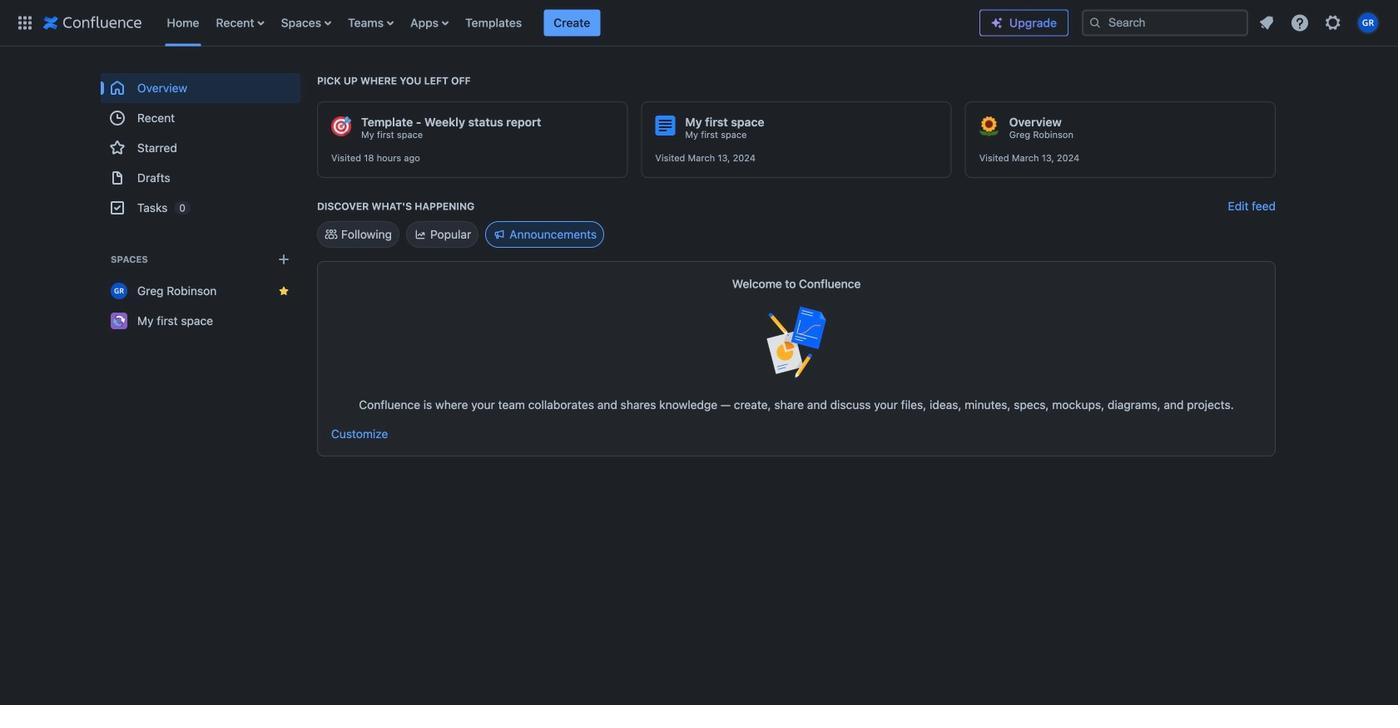 Task type: vqa. For each thing, say whether or not it's contained in the screenshot.
diagramming inside Create powerful, easy to use and secure diagrams and whiteboards. Top rated Confluence diagramming solution since 2013
no



Task type: locate. For each thing, give the bounding box(es) containing it.
list for appswitcher icon on the top left
[[159, 0, 980, 46]]

banner
[[0, 0, 1398, 47]]

0 horizontal spatial list
[[159, 0, 980, 46]]

:dart: image
[[331, 117, 351, 137]]

help icon image
[[1290, 13, 1310, 33]]

confluence image
[[43, 13, 142, 33], [43, 13, 142, 33]]

group
[[101, 73, 300, 223]]

Search field
[[1082, 10, 1249, 36]]

search image
[[1089, 16, 1102, 30]]

1 horizontal spatial list
[[1252, 8, 1388, 38]]

list
[[159, 0, 980, 46], [1252, 8, 1388, 38]]

None search field
[[1082, 10, 1249, 36]]

:sunflower: image
[[979, 117, 999, 137]]

create a space image
[[274, 250, 294, 270]]

list item
[[544, 10, 600, 36]]



Task type: describe. For each thing, give the bounding box(es) containing it.
settings icon image
[[1323, 13, 1343, 33]]

:sunflower: image
[[979, 117, 999, 137]]

unstar this space image
[[277, 285, 291, 298]]

appswitcher icon image
[[15, 13, 35, 33]]

global element
[[10, 0, 980, 46]]

list for "premium" "image"
[[1252, 8, 1388, 38]]

:dart: image
[[331, 117, 351, 137]]

notification icon image
[[1257, 13, 1277, 33]]

list item inside list
[[544, 10, 600, 36]]

premium image
[[991, 16, 1004, 30]]



